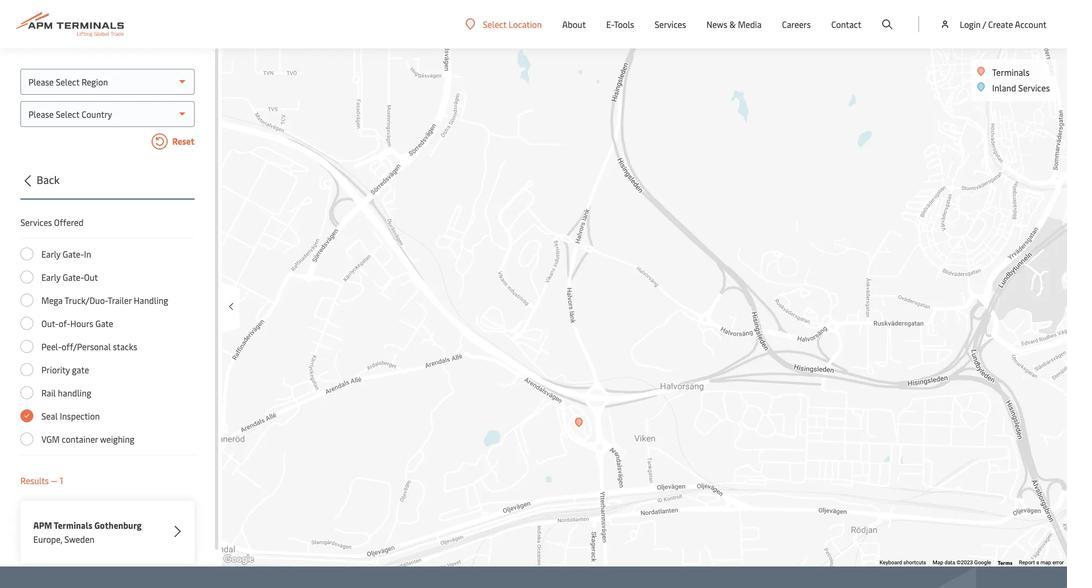 Task type: locate. For each thing, give the bounding box(es) containing it.
—
[[51, 474, 58, 486]]

off/personal
[[62, 341, 111, 352]]

2 early from the top
[[41, 271, 61, 283]]

account
[[1016, 18, 1047, 30]]

1 vertical spatial terminals
[[54, 519, 92, 531]]

apm
[[33, 519, 52, 531]]

map region
[[115, 0, 1068, 588]]

1 horizontal spatial services
[[655, 18, 687, 30]]

priority gate
[[41, 364, 89, 376]]

services right inland
[[1019, 82, 1051, 94]]

Rail handling radio
[[20, 386, 33, 399]]

vgm
[[41, 433, 60, 445]]

terms
[[998, 559, 1013, 566]]

0 horizontal spatial services
[[20, 216, 52, 228]]

Peel-off/Personal stacks radio
[[20, 340, 33, 353]]

0 vertical spatial terminals
[[993, 66, 1030, 78]]

about button
[[563, 0, 586, 48]]

careers
[[783, 18, 812, 30]]

1 vertical spatial gate-
[[63, 271, 84, 283]]

contact button
[[832, 0, 862, 48]]

login
[[961, 18, 981, 30]]

gate- down early gate-in
[[63, 271, 84, 283]]

map
[[933, 560, 944, 565]]

select location button
[[466, 18, 542, 30]]

services right tools
[[655, 18, 687, 30]]

e-tools
[[607, 18, 635, 30]]

Seal Inspection radio
[[20, 409, 33, 422]]

early
[[41, 248, 61, 260], [41, 271, 61, 283]]

services left "offered"
[[20, 216, 52, 228]]

europe,
[[33, 533, 62, 545]]

&
[[730, 18, 736, 30]]

early up mega
[[41, 271, 61, 283]]

e-
[[607, 18, 614, 30]]

©2023
[[957, 560, 974, 565]]

apm terminals gothenburg europe, sweden
[[33, 519, 142, 545]]

out-
[[41, 317, 59, 329]]

services offered
[[20, 216, 84, 228]]

gate- up early gate-out
[[63, 248, 84, 260]]

keyboard shortcuts button
[[880, 559, 927, 567]]

stacks
[[113, 341, 137, 352]]

early right early gate-in option
[[41, 248, 61, 260]]

Priority gate radio
[[20, 363, 33, 376]]

terminals
[[993, 66, 1030, 78], [54, 519, 92, 531]]

Early Gate-In radio
[[20, 247, 33, 260]]

back
[[37, 172, 60, 187]]

gate- for in
[[63, 248, 84, 260]]

1 gate- from the top
[[63, 248, 84, 260]]

terminals up sweden
[[54, 519, 92, 531]]

2 vertical spatial services
[[20, 216, 52, 228]]

shortcuts
[[904, 560, 927, 565]]

1 early from the top
[[41, 248, 61, 260]]

sweden
[[64, 533, 95, 545]]

priority
[[41, 364, 70, 376]]

VGM container weighing radio
[[20, 433, 33, 445]]

0 vertical spatial gate-
[[63, 248, 84, 260]]

gate-
[[63, 248, 84, 260], [63, 271, 84, 283]]

handling
[[134, 294, 168, 306]]

out
[[84, 271, 98, 283]]

terminals up inland
[[993, 66, 1030, 78]]

keyboard shortcuts
[[880, 560, 927, 565]]

reset button
[[20, 133, 195, 152]]

early gate-out
[[41, 271, 98, 283]]

gate
[[96, 317, 113, 329]]

rail
[[41, 387, 56, 399]]

services for services
[[655, 18, 687, 30]]

1
[[60, 474, 63, 486]]

a
[[1037, 560, 1040, 565]]

about
[[563, 18, 586, 30]]

map
[[1041, 560, 1052, 565]]

truck/duo-
[[65, 294, 108, 306]]

2 horizontal spatial services
[[1019, 82, 1051, 94]]

news & media button
[[707, 0, 762, 48]]

2 gate- from the top
[[63, 271, 84, 283]]

0 horizontal spatial terminals
[[54, 519, 92, 531]]

google
[[975, 560, 992, 565]]

services button
[[655, 0, 687, 48]]

create
[[989, 18, 1014, 30]]

peel-
[[41, 341, 62, 352]]

0 vertical spatial services
[[655, 18, 687, 30]]

mega truck/duo-trailer handling
[[41, 294, 168, 306]]

of-
[[59, 317, 70, 329]]

services
[[655, 18, 687, 30], [1019, 82, 1051, 94], [20, 216, 52, 228]]

Early Gate-Out radio
[[20, 271, 33, 284]]

hours
[[70, 317, 93, 329]]

select
[[483, 18, 507, 30]]

data
[[945, 560, 956, 565]]

1 vertical spatial early
[[41, 271, 61, 283]]

0 vertical spatial early
[[41, 248, 61, 260]]

out-of-hours gate
[[41, 317, 113, 329]]

news
[[707, 18, 728, 30]]

login / create account link
[[941, 0, 1047, 48]]



Task type: vqa. For each thing, say whether or not it's contained in the screenshot.
the rightmost THEIR
no



Task type: describe. For each thing, give the bounding box(es) containing it.
seal
[[41, 410, 58, 422]]

report
[[1020, 560, 1036, 565]]

gate
[[72, 364, 89, 376]]

/
[[983, 18, 987, 30]]

media
[[738, 18, 762, 30]]

terms link
[[998, 559, 1013, 566]]

keyboard
[[880, 560, 903, 565]]

handling
[[58, 387, 91, 399]]

mega
[[41, 294, 63, 306]]

trailer
[[108, 294, 132, 306]]

seal inspection
[[41, 410, 100, 422]]

map data ©2023 google
[[933, 560, 992, 565]]

gate- for out
[[63, 271, 84, 283]]

inspection
[[60, 410, 100, 422]]

location
[[509, 18, 542, 30]]

vgm container weighing
[[41, 433, 135, 445]]

services for services offered
[[20, 216, 52, 228]]

early for early gate-in
[[41, 248, 61, 260]]

Mega Truck/Duo-Trailer Handling radio
[[20, 294, 33, 307]]

news & media
[[707, 18, 762, 30]]

tools
[[614, 18, 635, 30]]

google image
[[221, 553, 257, 566]]

early gate-in
[[41, 248, 91, 260]]

inland
[[993, 82, 1017, 94]]

back button
[[17, 172, 195, 200]]

offered
[[54, 216, 84, 228]]

report a map error
[[1020, 560, 1065, 565]]

weighing
[[100, 433, 135, 445]]

early for early gate-out
[[41, 271, 61, 283]]

in
[[84, 248, 91, 260]]

contact
[[832, 18, 862, 30]]

rail handling
[[41, 387, 91, 399]]

1 horizontal spatial terminals
[[993, 66, 1030, 78]]

container
[[62, 433, 98, 445]]

inland services
[[993, 82, 1051, 94]]

report a map error link
[[1020, 560, 1065, 565]]

gothenburg
[[94, 519, 142, 531]]

peel-off/personal stacks
[[41, 341, 137, 352]]

terminals inside the apm terminals gothenburg europe, sweden
[[54, 519, 92, 531]]

error
[[1053, 560, 1065, 565]]

select location
[[483, 18, 542, 30]]

careers button
[[783, 0, 812, 48]]

e-tools button
[[607, 0, 635, 48]]

login / create account
[[961, 18, 1047, 30]]

1 vertical spatial services
[[1019, 82, 1051, 94]]

reset
[[170, 135, 195, 147]]

results — 1
[[20, 474, 63, 486]]

Out-of-Hours Gate radio
[[20, 317, 33, 330]]

results
[[20, 474, 49, 486]]



